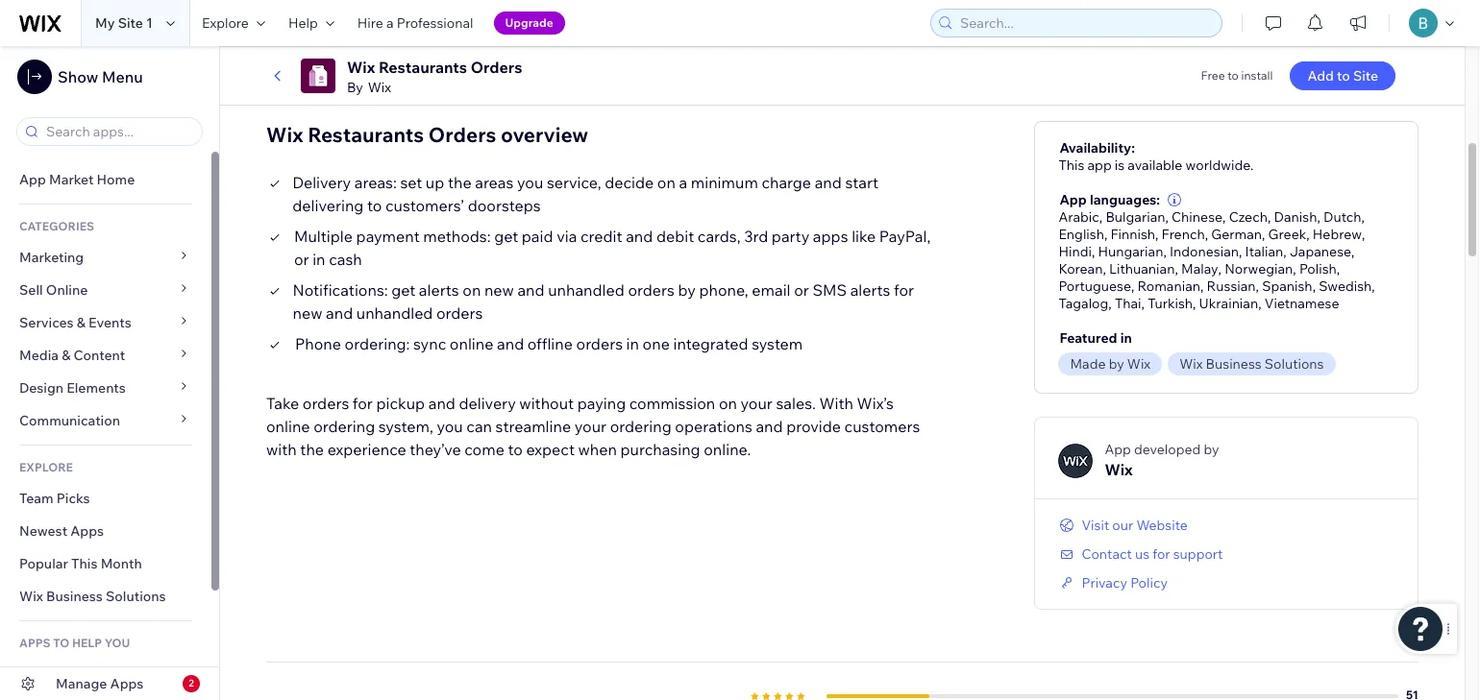 Task type: describe. For each thing, give the bounding box(es) containing it.
1 horizontal spatial unhandled
[[548, 280, 625, 300]]

orders down notifications:  get alerts on new and unhandled orders by phone, email or sms alerts for new and unhandled orders on the top
[[576, 334, 623, 354]]

orders up one at left
[[628, 280, 675, 300]]

manage apps
[[56, 676, 144, 693]]

english
[[1059, 226, 1104, 243]]

restaurants for wix restaurants orders overview
[[308, 122, 424, 147]]

team picks link
[[0, 483, 211, 515]]

you
[[105, 636, 130, 651]]

doorsteps
[[468, 196, 541, 215]]

free to install
[[1201, 68, 1273, 83]]

leads
[[67, 666, 105, 683]]

delivery
[[459, 394, 516, 413]]

decide
[[605, 173, 654, 192]]

and left offline
[[497, 334, 524, 354]]

spanish
[[1262, 278, 1313, 295]]

0 horizontal spatial new
[[293, 304, 322, 323]]

get inside notifications:  get alerts on new and unhandled orders by phone, email or sms alerts for new and unhandled orders
[[391, 280, 416, 300]]

online inside take orders for pickup and delivery without paying commission on your sales. with wix's online ordering system, you can streamline your ordering operations and provide customers with the experience they've come to expect when purchasing online.
[[266, 417, 310, 436]]

visit our website
[[1082, 517, 1188, 534]]

multiple
[[294, 227, 353, 246]]

service,
[[547, 173, 601, 192]]

popular
[[19, 556, 68, 573]]

policy
[[1131, 575, 1168, 592]]

purchasing
[[620, 440, 700, 459]]

visit our website link
[[1059, 517, 1188, 534]]

multiple payment methods: get paid via credit and debit cards, 3rd party apps like paypal, or in cash
[[294, 227, 931, 269]]

1 horizontal spatial 2
[[1068, 47, 1076, 64]]

hire a professional link
[[346, 0, 485, 46]]

by inside 'link'
[[1109, 355, 1124, 373]]

media & content link
[[0, 339, 211, 372]]

online
[[46, 282, 88, 299]]

to inside button
[[1337, 67, 1350, 85]]

this for availability:
[[1059, 157, 1085, 174]]

and down the sales.
[[756, 417, 783, 436]]

you inside "delivery areas: set up the areas you service, decide on a minimum charge and start delivering to customers' doorsteps"
[[517, 173, 543, 192]]

overview
[[501, 122, 588, 147]]

delivering
[[292, 196, 364, 215]]

czech
[[1229, 208, 1268, 226]]

operations
[[675, 417, 752, 436]]

month
[[101, 556, 142, 573]]

on inside notifications:  get alerts on new and unhandled orders by phone, email or sms alerts for new and unhandled orders
[[463, 280, 481, 300]]

featured
[[1060, 330, 1117, 347]]

on for service,
[[657, 173, 676, 192]]

paid
[[522, 227, 553, 246]]

home
[[97, 171, 135, 188]]

2 alerts from the left
[[850, 280, 891, 300]]

app for app languages:
[[1060, 191, 1087, 208]]

sell
[[19, 282, 43, 299]]

0
[[1034, 47, 1041, 64]]

Search apps... field
[[40, 118, 196, 145]]

for for contact us for support
[[1153, 546, 1170, 563]]

a inside "delivery areas: set up the areas you service, decide on a minimum charge and start delivering to customers' doorsteps"
[[679, 173, 687, 192]]

to
[[53, 636, 69, 651]]

website
[[1137, 517, 1188, 534]]

to inside take orders for pickup and delivery without paying commission on your sales. with wix's online ordering system, you can streamline your ordering operations and provide customers with the experience they've come to expect when purchasing online.
[[508, 440, 523, 459]]

1 alerts from the left
[[419, 280, 459, 300]]

0 vertical spatial site
[[118, 14, 143, 32]]

tagalog
[[1059, 295, 1109, 312]]

wix inside sidebar element
[[19, 588, 43, 606]]

0 horizontal spatial wix business solutions link
[[0, 581, 211, 613]]

show menu button
[[17, 60, 143, 94]]

come
[[465, 440, 505, 459]]

dutch
[[1324, 208, 1362, 226]]

media & content
[[19, 347, 125, 364]]

services & events
[[19, 314, 131, 332]]

notifications:
[[293, 280, 388, 300]]

arabic
[[1059, 208, 1099, 226]]

wix right by
[[368, 79, 391, 96]]

privacy policy
[[1082, 575, 1168, 592]]

wix inside 'link'
[[1127, 355, 1151, 373]]

popular this month link
[[0, 548, 211, 581]]

delivery
[[292, 173, 351, 192]]

0 vertical spatial wix business solutions link
[[1168, 353, 1341, 376]]

communication
[[19, 412, 123, 430]]

wix up by
[[347, 58, 375, 77]]

made by wix
[[1070, 355, 1151, 373]]

by inside notifications:  get alerts on new and unhandled orders by phone, email or sms alerts for new and unhandled orders
[[678, 280, 696, 300]]

show
[[58, 67, 98, 87]]

app market home link
[[0, 163, 211, 196]]

integrated
[[673, 334, 748, 354]]

apps for manage apps
[[110, 676, 144, 693]]

payment
[[356, 227, 420, 246]]

explore
[[202, 14, 249, 32]]

sidebar element
[[0, 46, 220, 701]]

system
[[752, 334, 803, 354]]

services
[[19, 314, 74, 332]]

add to site
[[1308, 67, 1379, 85]]

made
[[1070, 355, 1106, 373]]

featured in
[[1060, 330, 1132, 347]]

get inside the multiple payment methods: get paid via credit and debit cards, 3rd party apps like paypal, or in cash
[[494, 227, 518, 246]]

orders inside take orders for pickup and delivery without paying commission on your sales. with wix's online ordering system, you can streamline your ordering operations and provide customers with the experience they've come to expect when purchasing online.
[[303, 394, 349, 413]]

the inside take orders for pickup and delivery without paying commission on your sales. with wix's online ordering system, you can streamline your ordering operations and provide customers with the experience they've come to expect when purchasing online.
[[300, 440, 324, 459]]

hire
[[357, 14, 383, 32]]

or inside notifications:  get alerts on new and unhandled orders by phone, email or sms alerts for new and unhandled orders
[[794, 280, 809, 300]]

worldwide.
[[1186, 157, 1254, 174]]

and inside the multiple payment methods: get paid via credit and debit cards, 3rd party apps like paypal, or in cash
[[626, 227, 653, 246]]

1 horizontal spatial solutions
[[1265, 355, 1324, 373]]

help
[[288, 14, 318, 32]]

apps for newest apps
[[70, 523, 104, 540]]

swedish
[[1319, 278, 1372, 295]]

french
[[1162, 226, 1205, 243]]

wix down turkish
[[1180, 355, 1203, 373]]

my site 1
[[95, 14, 153, 32]]

1 horizontal spatial wix business solutions
[[1180, 355, 1324, 373]]

newest apps link
[[0, 515, 211, 548]]

like
[[852, 227, 876, 246]]

my
[[95, 14, 115, 32]]

add
[[1308, 67, 1334, 85]]

in inside the multiple payment methods: get paid via credit and debit cards, 3rd party apps like paypal, or in cash
[[313, 250, 325, 269]]

wix business solutions inside sidebar element
[[19, 588, 166, 606]]

areas
[[475, 173, 514, 192]]

marketing
[[19, 249, 84, 266]]

picks
[[57, 490, 90, 508]]

turkish
[[1148, 295, 1193, 312]]

site inside button
[[1353, 67, 1379, 85]]

by inside app developed by wix
[[1204, 441, 1219, 458]]

and right pickup
[[428, 394, 455, 413]]

for inside notifications:  get alerts on new and unhandled orders by phone, email or sms alerts for new and unhandled orders
[[894, 280, 914, 300]]

set
[[400, 173, 422, 192]]

design elements
[[19, 380, 126, 397]]

is
[[1115, 157, 1125, 174]]

arabic , bulgarian , chinese , czech , danish , dutch , english , finnish , french , german , greek , hebrew , hindi , hungarian , indonesian , italian , japanese , korean , lithuanian , malay , norwegian , polish , portuguese , romanian , russian , spanish , swedish , tagalog , thai , turkish , ukrainian , vietnamese
[[1059, 208, 1378, 312]]

expect
[[526, 440, 575, 459]]

or inside the multiple payment methods: get paid via credit and debit cards, 3rd party apps like paypal, or in cash
[[294, 250, 309, 269]]



Task type: locate. For each thing, give the bounding box(es) containing it.
business down ukrainian at the right top of the page
[[1206, 355, 1262, 373]]

online down take
[[266, 417, 310, 436]]

& right media
[[62, 347, 71, 364]]

online right sync
[[450, 334, 494, 354]]

or down multiple
[[294, 250, 309, 269]]

1 horizontal spatial alerts
[[850, 280, 891, 300]]

customers
[[845, 417, 920, 436]]

when
[[578, 440, 617, 459]]

the right with
[[300, 440, 324, 459]]

hindi
[[1059, 243, 1092, 260]]

& left 'events' at the top left of page
[[77, 314, 85, 332]]

unhandled down the multiple payment methods: get paid via credit and debit cards, 3rd party apps like paypal, or in cash
[[548, 280, 625, 300]]

restaurants down by
[[308, 122, 424, 147]]

2 ordering from the left
[[610, 417, 672, 436]]

0 horizontal spatial ordering
[[314, 417, 375, 436]]

visit
[[1082, 517, 1109, 534]]

events
[[88, 314, 131, 332]]

professional
[[397, 14, 473, 32]]

apps to help you
[[19, 636, 130, 651]]

for inside take orders for pickup and delivery without paying commission on your sales. with wix's online ordering system, you can streamline your ordering operations and provide customers with the experience they've come to expect when purchasing online.
[[353, 394, 373, 413]]

in down multiple
[[313, 250, 325, 269]]

2 left 3
[[1068, 47, 1076, 64]]

to inside "delivery areas: set up the areas you service, decide on a minimum charge and start delivering to customers' doorsteps"
[[367, 196, 382, 215]]

wix restaurants orders overview
[[266, 122, 588, 147]]

0 horizontal spatial site
[[118, 14, 143, 32]]

wix business solutions link down month
[[0, 581, 211, 613]]

to down areas:
[[367, 196, 382, 215]]

for left pickup
[[353, 394, 373, 413]]

to down streamline
[[508, 440, 523, 459]]

and inside "delivery areas: set up the areas you service, decide on a minimum charge and start delivering to customers' doorsteps"
[[815, 173, 842, 192]]

help
[[72, 636, 102, 651]]

vietnamese
[[1265, 295, 1339, 312]]

wix up "delivery"
[[266, 122, 303, 147]]

get down the payment
[[391, 280, 416, 300]]

0 vertical spatial &
[[77, 314, 85, 332]]

1 vertical spatial apps
[[110, 676, 144, 693]]

alerts right sms
[[850, 280, 891, 300]]

1 vertical spatial or
[[794, 280, 809, 300]]

charge
[[762, 173, 811, 192]]

team picks
[[19, 490, 90, 508]]

a left minimum
[[679, 173, 687, 192]]

0 horizontal spatial app
[[19, 171, 46, 188]]

this left app
[[1059, 157, 1085, 174]]

design elements link
[[0, 372, 211, 405]]

communication link
[[0, 405, 211, 437]]

1 horizontal spatial 1
[[1051, 47, 1059, 64]]

& for content
[[62, 347, 71, 364]]

wix right developed by wix icon
[[1105, 460, 1133, 479]]

& for events
[[77, 314, 85, 332]]

0 horizontal spatial apps
[[70, 523, 104, 540]]

languages:
[[1090, 191, 1160, 208]]

install
[[1241, 68, 1273, 83]]

app for app market home
[[19, 171, 46, 188]]

new down methods:
[[484, 280, 514, 300]]

site right the my
[[118, 14, 143, 32]]

&
[[77, 314, 85, 332], [62, 347, 71, 364]]

on down methods:
[[463, 280, 481, 300]]

market
[[49, 171, 94, 188]]

2 right manage apps
[[189, 678, 194, 690]]

and left "start"
[[815, 173, 842, 192]]

by
[[347, 79, 363, 96]]

0 vertical spatial your
[[741, 394, 773, 413]]

0 vertical spatial on
[[657, 173, 676, 192]]

customers'
[[385, 196, 464, 215]]

0 horizontal spatial wix business solutions
[[19, 588, 166, 606]]

1 vertical spatial on
[[463, 280, 481, 300]]

0 vertical spatial restaurants
[[379, 58, 467, 77]]

app market home
[[19, 171, 135, 188]]

this left month
[[71, 556, 98, 573]]

your left the sales.
[[741, 394, 773, 413]]

add to site button
[[1290, 62, 1396, 90]]

paying
[[577, 394, 626, 413]]

2 vertical spatial app
[[1105, 441, 1131, 458]]

marketing link
[[0, 241, 211, 274]]

german
[[1211, 226, 1262, 243]]

0 vertical spatial get
[[494, 227, 518, 246]]

on right decide
[[657, 173, 676, 192]]

1 vertical spatial wix business solutions
[[19, 588, 166, 606]]

0 vertical spatial solutions
[[1265, 355, 1324, 373]]

by left phone, at the top of page
[[678, 280, 696, 300]]

privacy
[[1082, 575, 1128, 592]]

this for popular
[[71, 556, 98, 573]]

on inside "delivery areas: set up the areas you service, decide on a minimum charge and start delivering to customers' doorsteps"
[[657, 173, 676, 192]]

1 vertical spatial by
[[1109, 355, 1124, 373]]

2 horizontal spatial app
[[1105, 441, 1131, 458]]

1 vertical spatial a
[[679, 173, 687, 192]]

unhandled
[[548, 280, 625, 300], [356, 304, 433, 323]]

collect
[[19, 666, 64, 683]]

1 horizontal spatial in
[[626, 334, 639, 354]]

1 horizontal spatial you
[[517, 173, 543, 192]]

2 horizontal spatial in
[[1120, 330, 1132, 347]]

sell online link
[[0, 274, 211, 307]]

1 horizontal spatial ordering
[[610, 417, 672, 436]]

to right "free"
[[1228, 68, 1239, 83]]

0 horizontal spatial &
[[62, 347, 71, 364]]

0 horizontal spatial get
[[391, 280, 416, 300]]

wix down popular
[[19, 588, 43, 606]]

made by wix link
[[1059, 353, 1168, 376]]

for
[[894, 280, 914, 300], [353, 394, 373, 413], [1153, 546, 1170, 563]]

apps right leads
[[110, 676, 144, 693]]

1 vertical spatial the
[[300, 440, 324, 459]]

availability: this app is available worldwide.
[[1059, 139, 1254, 174]]

wix inside app developed by wix
[[1105, 460, 1133, 479]]

1 vertical spatial online
[[266, 417, 310, 436]]

1 vertical spatial your
[[575, 417, 607, 436]]

developed by wix image
[[1059, 444, 1093, 479]]

wix business solutions down ukrainian at the right top of the page
[[1180, 355, 1324, 373]]

0 horizontal spatial your
[[575, 417, 607, 436]]

business
[[1206, 355, 1262, 373], [46, 588, 103, 606]]

restaurants down hire a professional
[[379, 58, 467, 77]]

1 vertical spatial this
[[71, 556, 98, 573]]

app inside app developed by wix
[[1105, 441, 1131, 458]]

our
[[1112, 517, 1134, 534]]

by right made
[[1109, 355, 1124, 373]]

1 right the my
[[146, 14, 153, 32]]

cards,
[[698, 227, 741, 246]]

1 horizontal spatial a
[[679, 173, 687, 192]]

0 vertical spatial or
[[294, 250, 309, 269]]

site right add
[[1353, 67, 1379, 85]]

indonesian
[[1170, 243, 1239, 260]]

collect leads link
[[0, 658, 211, 691]]

or left sms
[[794, 280, 809, 300]]

0 vertical spatial 2
[[1068, 47, 1076, 64]]

orders up up
[[429, 122, 496, 147]]

app left market
[[19, 171, 46, 188]]

1 horizontal spatial this
[[1059, 157, 1085, 174]]

this inside availability: this app is available worldwide.
[[1059, 157, 1085, 174]]

1 horizontal spatial app
[[1060, 191, 1087, 208]]

1 vertical spatial 1
[[1051, 47, 1059, 64]]

0 vertical spatial a
[[386, 14, 394, 32]]

your
[[741, 394, 773, 413], [575, 417, 607, 436]]

1 vertical spatial new
[[293, 304, 322, 323]]

orders up sync
[[436, 304, 483, 323]]

solutions down the vietnamese
[[1265, 355, 1324, 373]]

0 horizontal spatial in
[[313, 250, 325, 269]]

2 vertical spatial by
[[1204, 441, 1219, 458]]

wix business solutions down the popular this month on the bottom
[[19, 588, 166, 606]]

0 vertical spatial unhandled
[[548, 280, 625, 300]]

ordering up experience
[[314, 417, 375, 436]]

on inside take orders for pickup and delivery without paying commission on your sales. with wix's online ordering system, you can streamline your ordering operations and provide customers with the experience they've come to expect when purchasing online.
[[719, 394, 737, 413]]

wix business solutions link down ukrainian at the right top of the page
[[1168, 353, 1341, 376]]

0 horizontal spatial on
[[463, 280, 481, 300]]

streamline
[[496, 417, 571, 436]]

popular this month
[[19, 556, 142, 573]]

apps
[[19, 636, 50, 651]]

0 horizontal spatial a
[[386, 14, 394, 32]]

1 horizontal spatial &
[[77, 314, 85, 332]]

1 horizontal spatial business
[[1206, 355, 1262, 373]]

1 vertical spatial solutions
[[106, 588, 166, 606]]

delivery areas: set up the areas you service, decide on a minimum charge and start delivering to customers' doorsteps
[[292, 173, 879, 215]]

app for app developed by wix
[[1105, 441, 1131, 458]]

solutions inside sidebar element
[[106, 588, 166, 606]]

0 horizontal spatial this
[[71, 556, 98, 573]]

you up doorsteps at the left top of the page
[[517, 173, 543, 192]]

wix's
[[857, 394, 894, 413]]

0 vertical spatial orders
[[471, 58, 522, 77]]

wix restaurants orders logo image
[[301, 59, 335, 93]]

one
[[643, 334, 670, 354]]

by right developed in the right of the page
[[1204, 441, 1219, 458]]

debit
[[656, 227, 694, 246]]

korean
[[1059, 260, 1103, 278]]

your up when
[[575, 417, 607, 436]]

greek
[[1268, 226, 1307, 243]]

with
[[819, 394, 854, 413]]

a right hire
[[386, 14, 394, 32]]

1 horizontal spatial the
[[448, 173, 472, 192]]

0 vertical spatial app
[[19, 171, 46, 188]]

chinese
[[1172, 208, 1223, 226]]

alerts up sync
[[419, 280, 459, 300]]

polish
[[1299, 260, 1337, 278]]

orders for wix restaurants orders by wix
[[471, 58, 522, 77]]

hungarian
[[1098, 243, 1163, 260]]

solutions
[[1265, 355, 1324, 373], [106, 588, 166, 606]]

wix down featured in
[[1127, 355, 1151, 373]]

app up english
[[1060, 191, 1087, 208]]

0 horizontal spatial business
[[46, 588, 103, 606]]

get
[[494, 227, 518, 246], [391, 280, 416, 300]]

for for take orders for pickup and delivery without paying commission on your sales. with wix's online ordering system, you can streamline your ordering operations and provide customers with the experience they've come to expect when purchasing online.
[[353, 394, 373, 413]]

0 vertical spatial you
[[517, 173, 543, 192]]

2 vertical spatial for
[[1153, 546, 1170, 563]]

on for paying
[[719, 394, 737, 413]]

2 horizontal spatial by
[[1204, 441, 1219, 458]]

design
[[19, 380, 64, 397]]

0 horizontal spatial by
[[678, 280, 696, 300]]

1
[[146, 14, 153, 32], [1051, 47, 1059, 64]]

0 horizontal spatial 1
[[146, 14, 153, 32]]

on up operations
[[719, 394, 737, 413]]

new up the phone
[[293, 304, 322, 323]]

wix
[[347, 58, 375, 77], [368, 79, 391, 96], [266, 122, 303, 147], [1127, 355, 1151, 373], [1180, 355, 1203, 373], [1105, 460, 1133, 479], [19, 588, 43, 606]]

elements
[[67, 380, 126, 397]]

1 horizontal spatial get
[[494, 227, 518, 246]]

0 vertical spatial apps
[[70, 523, 104, 540]]

and left debit
[[626, 227, 653, 246]]

to right add
[[1337, 67, 1350, 85]]

the inside "delivery areas: set up the areas you service, decide on a minimum charge and start delivering to customers' doorsteps"
[[448, 173, 472, 192]]

app right developed by wix icon
[[1105, 441, 1131, 458]]

provide
[[786, 417, 841, 436]]

1 horizontal spatial for
[[894, 280, 914, 300]]

0 horizontal spatial for
[[353, 394, 373, 413]]

the right up
[[448, 173, 472, 192]]

1 right the 0
[[1051, 47, 1059, 64]]

1 horizontal spatial or
[[794, 280, 809, 300]]

0 vertical spatial business
[[1206, 355, 1262, 373]]

2 inside sidebar element
[[189, 678, 194, 690]]

1 horizontal spatial by
[[1109, 355, 1124, 373]]

0 1 2 3 4 5
[[1034, 47, 1128, 64]]

in left one at left
[[626, 334, 639, 354]]

on
[[657, 173, 676, 192], [463, 280, 481, 300], [719, 394, 737, 413]]

1 horizontal spatial online
[[450, 334, 494, 354]]

apps up the popular this month on the bottom
[[70, 523, 104, 540]]

ordering up "purchasing"
[[610, 417, 672, 436]]

0 vertical spatial for
[[894, 280, 914, 300]]

1 vertical spatial app
[[1060, 191, 1087, 208]]

can
[[466, 417, 492, 436]]

sync
[[413, 334, 446, 354]]

solutions down month
[[106, 588, 166, 606]]

business down the popular this month on the bottom
[[46, 588, 103, 606]]

app languages:
[[1060, 191, 1160, 208]]

for down paypal,
[[894, 280, 914, 300]]

0 horizontal spatial unhandled
[[356, 304, 433, 323]]

1 vertical spatial site
[[1353, 67, 1379, 85]]

0 vertical spatial by
[[678, 280, 696, 300]]

1 horizontal spatial new
[[484, 280, 514, 300]]

1 vertical spatial business
[[46, 588, 103, 606]]

media
[[19, 347, 59, 364]]

1 horizontal spatial wix business solutions link
[[1168, 353, 1341, 376]]

categories
[[19, 219, 94, 234]]

you up they've
[[437, 417, 463, 436]]

0 horizontal spatial you
[[437, 417, 463, 436]]

manage
[[56, 676, 107, 693]]

0 vertical spatial wix business solutions
[[1180, 355, 1324, 373]]

0 horizontal spatial 2
[[189, 678, 194, 690]]

orders right take
[[303, 394, 349, 413]]

1 vertical spatial get
[[391, 280, 416, 300]]

Search... field
[[955, 10, 1216, 37]]

restaurants for wix restaurants orders by wix
[[379, 58, 467, 77]]

finnish
[[1111, 226, 1155, 243]]

privacy policy link
[[1059, 575, 1168, 592]]

japanese
[[1290, 243, 1352, 260]]

this inside sidebar element
[[71, 556, 98, 573]]

you inside take orders for pickup and delivery without paying commission on your sales. with wix's online ordering system, you can streamline your ordering operations and provide customers with the experience they've come to expect when purchasing online.
[[437, 417, 463, 436]]

1 vertical spatial for
[[353, 394, 373, 413]]

norwegian
[[1225, 260, 1293, 278]]

in up made by wix 'link'
[[1120, 330, 1132, 347]]

0 vertical spatial this
[[1059, 157, 1085, 174]]

app inside sidebar element
[[19, 171, 46, 188]]

0 horizontal spatial the
[[300, 440, 324, 459]]

italian
[[1245, 243, 1284, 260]]

app
[[19, 171, 46, 188], [1060, 191, 1087, 208], [1105, 441, 1131, 458]]

0 vertical spatial new
[[484, 280, 514, 300]]

menu
[[102, 67, 143, 87]]

restaurants inside the wix restaurants orders by wix
[[379, 58, 467, 77]]

0 vertical spatial the
[[448, 173, 472, 192]]

ukrainian
[[1199, 295, 1258, 312]]

0 vertical spatial online
[[450, 334, 494, 354]]

and down paid
[[518, 280, 545, 300]]

minimum
[[691, 173, 758, 192]]

get down doorsteps at the left top of the page
[[494, 227, 518, 246]]

newest
[[19, 523, 67, 540]]

business inside sidebar element
[[46, 588, 103, 606]]

orders down upgrade button
[[471, 58, 522, 77]]

1 ordering from the left
[[314, 417, 375, 436]]

commission
[[629, 394, 715, 413]]

3
[[1085, 47, 1093, 64]]

services & events link
[[0, 307, 211, 339]]

collect leads
[[19, 666, 105, 683]]

0 horizontal spatial solutions
[[106, 588, 166, 606]]

orders for wix restaurants orders overview
[[429, 122, 496, 147]]

1 vertical spatial unhandled
[[356, 304, 433, 323]]

3rd
[[744, 227, 768, 246]]

and down notifications:
[[326, 304, 353, 323]]

1 vertical spatial orders
[[429, 122, 496, 147]]

for right us
[[1153, 546, 1170, 563]]

experience
[[327, 440, 406, 459]]

1 vertical spatial 2
[[189, 678, 194, 690]]

orders inside the wix restaurants orders by wix
[[471, 58, 522, 77]]

0 horizontal spatial or
[[294, 250, 309, 269]]

2 vertical spatial on
[[719, 394, 737, 413]]

unhandled up the ordering:
[[356, 304, 433, 323]]

1 horizontal spatial site
[[1353, 67, 1379, 85]]

1 vertical spatial wix business solutions link
[[0, 581, 211, 613]]



Task type: vqa. For each thing, say whether or not it's contained in the screenshot.
Street
no



